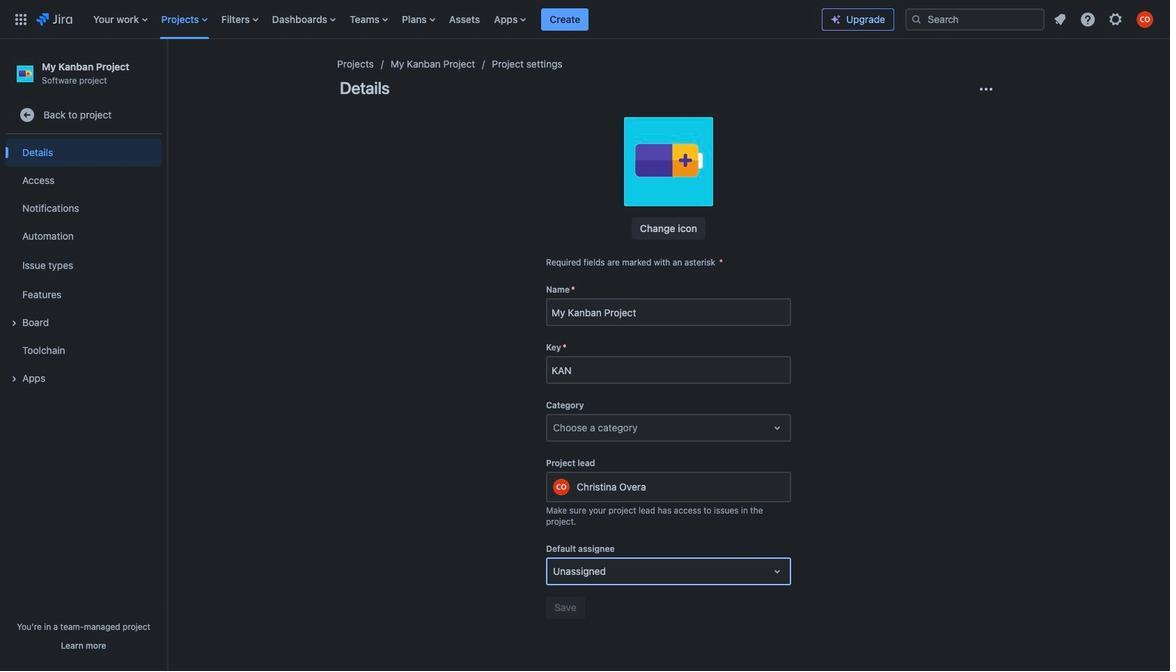 Task type: locate. For each thing, give the bounding box(es) containing it.
settings image
[[1108, 11, 1125, 28]]

sidebar element
[[0, 39, 167, 671]]

search image
[[911, 14, 923, 25]]

None text field
[[553, 421, 556, 435]]

0 vertical spatial expand image
[[6, 315, 22, 332]]

0 horizontal spatial list
[[86, 0, 822, 39]]

list
[[86, 0, 822, 39], [1048, 7, 1162, 32]]

appswitcher icon image
[[13, 11, 29, 28]]

help image
[[1080, 11, 1097, 28]]

primary element
[[8, 0, 822, 39]]

banner
[[0, 0, 1171, 39]]

None field
[[548, 300, 790, 325], [548, 358, 790, 383], [548, 300, 790, 325], [548, 358, 790, 383]]

jira image
[[36, 11, 72, 28], [36, 11, 72, 28]]

None search field
[[906, 8, 1045, 30]]

group inside sidebar element
[[6, 135, 162, 397]]

expand image
[[6, 315, 22, 332], [6, 371, 22, 388]]

1 vertical spatial expand image
[[6, 371, 22, 388]]

1 horizontal spatial list
[[1048, 7, 1162, 32]]

Search field
[[906, 8, 1045, 30]]

list item
[[542, 0, 589, 39]]

sidebar navigation image
[[152, 56, 183, 84]]

group
[[6, 135, 162, 397]]

more image
[[978, 81, 995, 98]]



Task type: describe. For each thing, give the bounding box(es) containing it.
your profile and settings image
[[1137, 11, 1154, 28]]

open image
[[769, 420, 786, 436]]

project avatar image
[[624, 117, 714, 206]]

open image
[[769, 563, 786, 580]]

2 expand image from the top
[[6, 371, 22, 388]]

1 expand image from the top
[[6, 315, 22, 332]]

notifications image
[[1052, 11, 1069, 28]]



Task type: vqa. For each thing, say whether or not it's contained in the screenshot.
:toolbox: icon on the left of page
no



